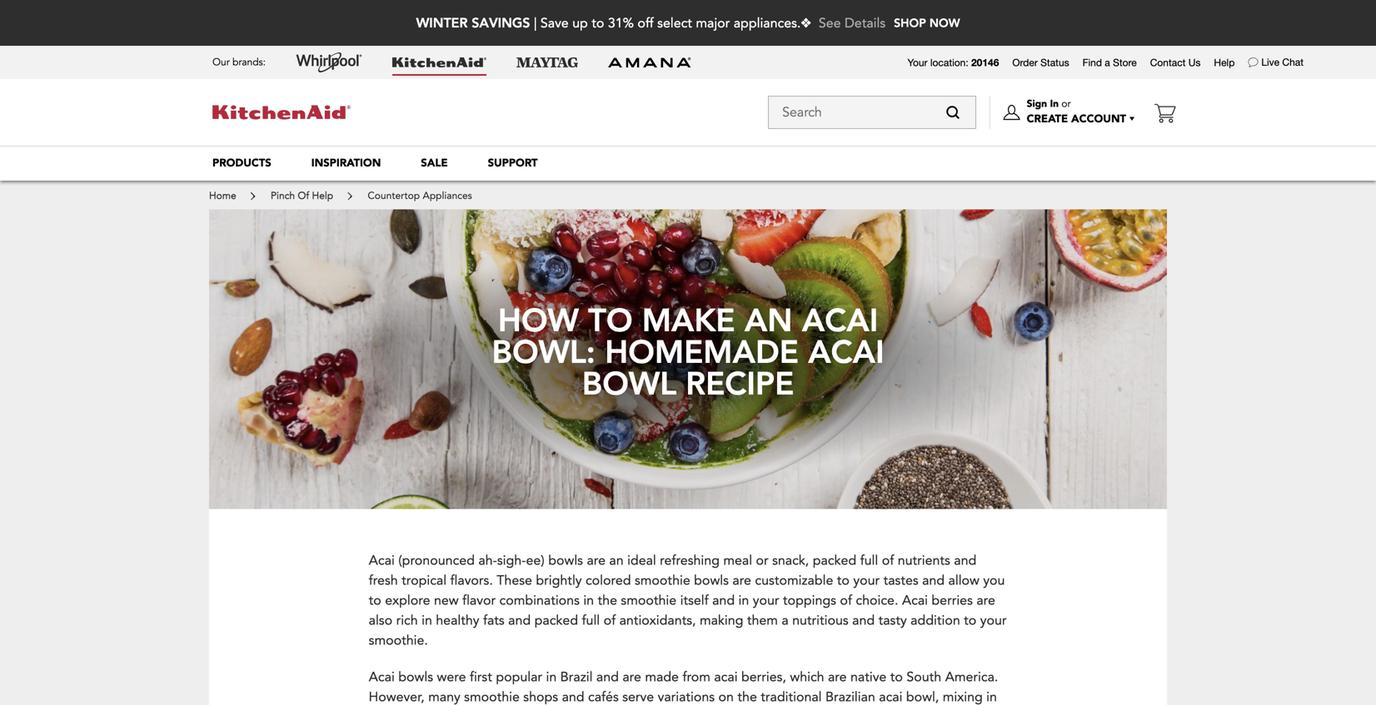 Task type: describe. For each thing, give the bounding box(es) containing it.
acai for america.
[[369, 669, 395, 687]]

contact us link
[[1151, 56, 1201, 69]]

to inside winter savings | save up to 31% off select major appliances.❖ see details shop now
[[592, 14, 604, 32]]

2 horizontal spatial your
[[981, 612, 1007, 630]]

combinations
[[500, 592, 580, 610]]

variations
[[658, 689, 715, 706]]

smoothie inside acai bowls were first popular in brazil and are made from acai berries, which are native to south america. however, many smoothie shops and cafés serve variations on the traditional brazilian acai bowl, mixing i
[[464, 689, 520, 706]]

see
[[819, 14, 841, 32]]

contact
[[1151, 57, 1186, 68]]

which
[[790, 669, 825, 687]]

the inside acai bowls were first popular in brazil and are made from acai berries, which are native to south america. however, many smoothie shops and cafés serve variations on the traditional brazilian acai bowl, mixing i
[[738, 689, 757, 706]]

to down berries
[[964, 612, 977, 630]]

snack,
[[773, 552, 809, 570]]

us
[[1189, 57, 1201, 68]]

are left an
[[587, 552, 606, 570]]

an
[[609, 552, 624, 570]]

status
[[1041, 57, 1070, 68]]

31%
[[608, 14, 634, 32]]

bowl,
[[906, 689, 939, 706]]

help link
[[1214, 56, 1235, 69]]

how to make an acai bowl: homemade acai bowl recipe
[[492, 299, 885, 404]]

are down meal
[[733, 572, 752, 590]]

and down nutrients
[[923, 572, 945, 590]]

flavors.
[[450, 572, 493, 590]]

a inside acai (pronounced ah-sigh-ee) bowls are an ideal refreshing meal or snack, packed full of nutrients and fresh tropical flavors. these brightly colored smoothie bowls are customizable to your tastes and allow you to explore new flavor combinations in the smoothie itself and in your toppings of choice. acai berries are also rich in healthy fats and packed full of antioxidants, making them a nutritious and tasty addition to your smoothie.
[[782, 612, 789, 630]]

1 vertical spatial bowls
[[694, 572, 729, 590]]

customizable
[[755, 572, 834, 590]]

in down colored
[[584, 592, 594, 610]]

order status link
[[1013, 56, 1070, 69]]

or inside the sign in or create account
[[1062, 97, 1071, 111]]

1 horizontal spatial bowls
[[548, 552, 583, 570]]

homemade
[[605, 330, 799, 372]]

1 horizontal spatial your
[[854, 572, 880, 590]]

ah-
[[479, 552, 497, 570]]

in right rich
[[422, 612, 432, 630]]

pinch of help link
[[271, 189, 336, 203]]

and down choice.
[[853, 612, 875, 630]]

your
[[908, 57, 928, 68]]

them
[[747, 612, 778, 630]]

bowl:
[[492, 330, 596, 372]]

0 vertical spatial smoothie
[[635, 572, 691, 590]]

these
[[497, 572, 532, 590]]

find
[[1083, 57, 1102, 68]]

and up making
[[713, 592, 735, 610]]

1 vertical spatial acai
[[902, 592, 928, 610]]

traditional
[[761, 689, 822, 706]]

shop
[[894, 15, 926, 30]]

order
[[1013, 57, 1038, 68]]

serve
[[623, 689, 654, 706]]

1 vertical spatial of
[[840, 592, 852, 610]]

antioxidants,
[[620, 612, 696, 630]]

appliances
[[423, 189, 472, 203]]

ee)
[[526, 552, 545, 570]]

a inside find a store link
[[1105, 57, 1111, 68]]

1 vertical spatial help
[[312, 189, 333, 203]]

support
[[488, 156, 538, 171]]

explore
[[385, 592, 430, 610]]

create
[[1027, 112, 1068, 127]]

location:
[[931, 57, 969, 68]]

fresh
[[369, 572, 398, 590]]

store
[[1113, 57, 1137, 68]]

also
[[369, 612, 393, 630]]

support element
[[488, 156, 538, 171]]

in inside acai bowls were first popular in brazil and are made from acai berries, which are native to south america. however, many smoothie shops and cafés serve variations on the traditional brazilian acai bowl, mixing i
[[546, 669, 557, 687]]

and up the "allow"
[[954, 552, 977, 570]]

sale element
[[421, 156, 448, 171]]

home link
[[209, 189, 239, 203]]

our brands:
[[212, 55, 266, 69]]

native
[[851, 669, 887, 687]]

countertop
[[368, 189, 420, 203]]

brazilian
[[826, 689, 876, 706]]

countertop appliances
[[368, 189, 472, 203]]

shops
[[524, 689, 558, 706]]

rich
[[396, 612, 418, 630]]

1 vertical spatial smoothie
[[621, 592, 677, 610]]

menu containing products
[[192, 146, 1184, 181]]

popular
[[496, 669, 543, 687]]

details
[[845, 14, 886, 32]]

order status
[[1013, 57, 1070, 68]]

now
[[930, 15, 960, 30]]

healthy
[[436, 612, 480, 630]]

1 vertical spatial kitchenaid image
[[212, 106, 351, 119]]

up
[[573, 14, 588, 32]]

find a store link
[[1083, 56, 1137, 69]]

to up nutritious
[[837, 572, 850, 590]]

1 vertical spatial packed
[[535, 612, 578, 630]]

meal
[[724, 552, 752, 570]]

recipe
[[686, 362, 794, 404]]

2 vertical spatial of
[[604, 612, 616, 630]]

brands:
[[232, 55, 266, 69]]

on
[[719, 689, 734, 706]]

bowl
[[582, 362, 677, 404]]

0 horizontal spatial full
[[582, 612, 600, 630]]

winter savings | save up to 31% off select major appliances.❖ see details shop now
[[416, 14, 960, 32]]

tastes
[[884, 572, 919, 590]]

account
[[1072, 112, 1127, 127]]

1 horizontal spatial kitchenaid image
[[392, 57, 487, 67]]

are up serve
[[623, 669, 642, 687]]

winter
[[416, 14, 468, 31]]

find a store
[[1083, 57, 1137, 68]]

contact us
[[1151, 57, 1201, 68]]

and down brazil
[[562, 689, 585, 706]]



Task type: locate. For each thing, give the bounding box(es) containing it.
the
[[598, 592, 617, 610], [738, 689, 757, 706]]

acai
[[369, 552, 395, 570], [902, 592, 928, 610], [369, 669, 395, 687]]

your up choice.
[[854, 572, 880, 590]]

1 vertical spatial acai
[[879, 689, 903, 706]]

in up shops
[[546, 669, 557, 687]]

0 vertical spatial acai
[[714, 669, 738, 687]]

tropical
[[402, 572, 447, 590]]

savings
[[472, 14, 530, 31]]

1 horizontal spatial the
[[738, 689, 757, 706]]

fats
[[483, 612, 505, 630]]

a right them at the bottom right of page
[[782, 612, 789, 630]]

kitchenaid image down brands:
[[212, 106, 351, 119]]

kitchenaid image down winter
[[392, 57, 487, 67]]

1 vertical spatial the
[[738, 689, 757, 706]]

itself
[[680, 592, 709, 610]]

1 horizontal spatial packed
[[813, 552, 857, 570]]

or inside acai (pronounced ah-sigh-ee) bowls are an ideal refreshing meal or snack, packed full of nutrients and fresh tropical flavors. these brightly colored smoothie bowls are customizable to your tastes and allow you to explore new flavor combinations in the smoothie itself and in your toppings of choice. acai berries are also rich in healthy fats and packed full of antioxidants, making them a nutritious and tasty addition to your smoothie.
[[756, 552, 769, 570]]

0 horizontal spatial or
[[756, 552, 769, 570]]

bowls up brightly
[[548, 552, 583, 570]]

in up them at the bottom right of page
[[739, 592, 749, 610]]

acai down tastes
[[902, 592, 928, 610]]

how
[[498, 299, 579, 340]]

chat
[[1283, 56, 1304, 68]]

and up cafés
[[597, 669, 619, 687]]

menu
[[192, 146, 1184, 181]]

2 vertical spatial bowls
[[398, 669, 433, 687]]

allow
[[949, 572, 980, 590]]

|
[[534, 14, 537, 32]]

1 horizontal spatial help
[[1214, 57, 1235, 68]]

1 horizontal spatial or
[[1062, 97, 1071, 111]]

to inside acai bowls were first popular in brazil and are made from acai berries, which are native to south america. however, many smoothie shops and cafés serve variations on the traditional brazilian acai bowl, mixing i
[[891, 669, 903, 687]]

0 vertical spatial the
[[598, 592, 617, 610]]

20146
[[972, 57, 999, 68]]

pinch of help
[[271, 189, 333, 203]]

berries,
[[742, 669, 787, 687]]

the inside acai (pronounced ah-sigh-ee) bowls are an ideal refreshing meal or snack, packed full of nutrients and fresh tropical flavors. these brightly colored smoothie bowls are customizable to your tastes and allow you to explore new flavor combinations in the smoothie itself and in your toppings of choice. acai berries are also rich in healthy fats and packed full of antioxidants, making them a nutritious and tasty addition to your smoothie.
[[598, 592, 617, 610]]

our
[[212, 55, 230, 69]]

0 horizontal spatial kitchenaid image
[[212, 106, 351, 119]]

pinch
[[271, 189, 295, 203]]

shop now link
[[894, 2, 960, 44]]

the down colored
[[598, 592, 617, 610]]

to left south
[[891, 669, 903, 687]]

acai up fresh
[[369, 552, 395, 570]]

off
[[638, 14, 654, 32]]

are
[[587, 552, 606, 570], [733, 572, 752, 590], [977, 592, 996, 610], [623, 669, 642, 687], [828, 669, 847, 687]]

amana image
[[608, 57, 692, 68]]

and right fats
[[508, 612, 531, 630]]

or right in
[[1062, 97, 1071, 111]]

to right up
[[592, 14, 604, 32]]

smoothie down the ideal
[[635, 572, 691, 590]]

0 vertical spatial bowls
[[548, 552, 583, 570]]

sigh-
[[497, 552, 526, 570]]

packed down combinations
[[535, 612, 578, 630]]

0 vertical spatial full
[[860, 552, 878, 570]]

acai up however,
[[369, 669, 395, 687]]

making
[[700, 612, 744, 630]]

choice.
[[856, 592, 899, 610]]

toppings
[[783, 592, 837, 610]]

made
[[645, 669, 679, 687]]

south
[[907, 669, 942, 687]]

in
[[1050, 97, 1059, 111]]

help right us
[[1214, 57, 1235, 68]]

0 horizontal spatial acai
[[714, 669, 738, 687]]

are up brazilian
[[828, 669, 847, 687]]

of down colored
[[604, 612, 616, 630]]

live chat
[[1262, 56, 1304, 68]]

acai
[[802, 299, 878, 340], [808, 330, 885, 372]]

products
[[212, 156, 271, 171]]

acai
[[714, 669, 738, 687], [879, 689, 903, 706]]

inspiration element
[[311, 156, 381, 171]]

2 horizontal spatial bowls
[[694, 572, 729, 590]]

the right on
[[738, 689, 757, 706]]

bowls up however,
[[398, 669, 433, 687]]

1 vertical spatial or
[[756, 552, 769, 570]]

packed right snack,
[[813, 552, 857, 570]]

make
[[642, 299, 735, 340]]

bowls up itself
[[694, 572, 729, 590]]

full
[[860, 552, 878, 570], [582, 612, 600, 630]]

and
[[954, 552, 977, 570], [923, 572, 945, 590], [713, 592, 735, 610], [508, 612, 531, 630], [853, 612, 875, 630], [597, 669, 619, 687], [562, 689, 585, 706]]

live chat button
[[1262, 56, 1304, 69]]

select
[[658, 14, 692, 32]]

from
[[683, 669, 711, 687]]

or
[[1062, 97, 1071, 111], [756, 552, 769, 570]]

0 horizontal spatial help
[[312, 189, 333, 203]]

smoothie.
[[369, 632, 428, 650]]

to
[[592, 14, 604, 32], [837, 572, 850, 590], [369, 592, 381, 610], [964, 612, 977, 630], [891, 669, 903, 687]]

addition
[[911, 612, 961, 630]]

of up tastes
[[882, 552, 894, 570]]

an
[[745, 299, 793, 340]]

save
[[541, 14, 569, 32]]

1 horizontal spatial of
[[840, 592, 852, 610]]

2 vertical spatial your
[[981, 612, 1007, 630]]

america.
[[945, 669, 999, 687]]

1 vertical spatial your
[[753, 592, 780, 610]]

Search search field
[[768, 96, 977, 129]]

acai for fresh
[[369, 552, 395, 570]]

are down you
[[977, 592, 996, 610]]

0 vertical spatial or
[[1062, 97, 1071, 111]]

acai up on
[[714, 669, 738, 687]]

smoothie up antioxidants,
[[621, 592, 677, 610]]

help right of
[[312, 189, 333, 203]]

major
[[696, 14, 730, 32]]

0 horizontal spatial the
[[598, 592, 617, 610]]

0 horizontal spatial a
[[782, 612, 789, 630]]

0 vertical spatial of
[[882, 552, 894, 570]]

acai inside acai bowls were first popular in brazil and are made from acai berries, which are native to south america. however, many smoothie shops and cafés serve variations on the traditional brazilian acai bowl, mixing i
[[369, 669, 395, 687]]

1 horizontal spatial a
[[1105, 57, 1111, 68]]

0 horizontal spatial your
[[753, 592, 780, 610]]

kitchenaid image
[[392, 57, 487, 67], [212, 106, 351, 119]]

to up also
[[369, 592, 381, 610]]

0 horizontal spatial of
[[604, 612, 616, 630]]

0 vertical spatial acai
[[369, 552, 395, 570]]

bowls inside acai bowls were first popular in brazil and are made from acai berries, which are native to south america. however, many smoothie shops and cafés serve variations on the traditional brazilian acai bowl, mixing i
[[398, 669, 433, 687]]

(pronounced
[[398, 552, 475, 570]]

nutrients
[[898, 552, 951, 570]]

you
[[984, 572, 1005, 590]]

maytag image
[[517, 57, 578, 67]]

0 vertical spatial packed
[[813, 552, 857, 570]]

of
[[298, 189, 309, 203]]

acai bowls were first popular in brazil and are made from acai berries, which are native to south america. however, many smoothie shops and cafés serve variations on the traditional brazilian acai bowl, mixing i
[[369, 669, 999, 706]]

2 vertical spatial smoothie
[[464, 689, 520, 706]]

live
[[1262, 56, 1280, 68]]

sign in or create account
[[1027, 97, 1127, 127]]

appliances.❖
[[734, 14, 812, 32]]

full down colored
[[582, 612, 600, 630]]

inspiration
[[311, 156, 381, 171]]

many
[[428, 689, 461, 706]]

0 vertical spatial a
[[1105, 57, 1111, 68]]

new
[[434, 592, 459, 610]]

smoothie down first
[[464, 689, 520, 706]]

1 vertical spatial a
[[782, 612, 789, 630]]

were
[[437, 669, 466, 687]]

colored
[[586, 572, 631, 590]]

of left choice.
[[840, 592, 852, 610]]

brightly
[[536, 572, 582, 590]]

full up choice.
[[860, 552, 878, 570]]

see details link
[[819, 14, 886, 32]]

or right meal
[[756, 552, 769, 570]]

in
[[584, 592, 594, 610], [739, 592, 749, 610], [422, 612, 432, 630], [546, 669, 557, 687]]

flavor
[[463, 592, 496, 610]]

0 horizontal spatial bowls
[[398, 669, 433, 687]]

1 vertical spatial full
[[582, 612, 600, 630]]

home
[[209, 189, 236, 203]]

0 vertical spatial kitchenaid image
[[392, 57, 487, 67]]

smoothie
[[635, 572, 691, 590], [621, 592, 677, 610], [464, 689, 520, 706]]

cafés
[[588, 689, 619, 706]]

bowls
[[548, 552, 583, 570], [694, 572, 729, 590], [398, 669, 433, 687]]

a right find on the right top of the page
[[1105, 57, 1111, 68]]

tasty
[[879, 612, 907, 630]]

2 vertical spatial acai
[[369, 669, 395, 687]]

2 horizontal spatial of
[[882, 552, 894, 570]]

1 horizontal spatial acai
[[879, 689, 903, 706]]

0 horizontal spatial packed
[[535, 612, 578, 630]]

acai down native on the right bottom of the page
[[879, 689, 903, 706]]

your up them at the bottom right of page
[[753, 592, 780, 610]]

0 vertical spatial your
[[854, 572, 880, 590]]

nutritious
[[793, 612, 849, 630]]

1 horizontal spatial full
[[860, 552, 878, 570]]

0 vertical spatial help
[[1214, 57, 1235, 68]]

your down you
[[981, 612, 1007, 630]]

whirlpool image
[[296, 52, 362, 72]]

products element
[[212, 156, 271, 171]]

countertop appliances link
[[368, 189, 472, 203]]

first
[[470, 669, 492, 687]]



Task type: vqa. For each thing, say whether or not it's contained in the screenshot.
bottom the Hi
no



